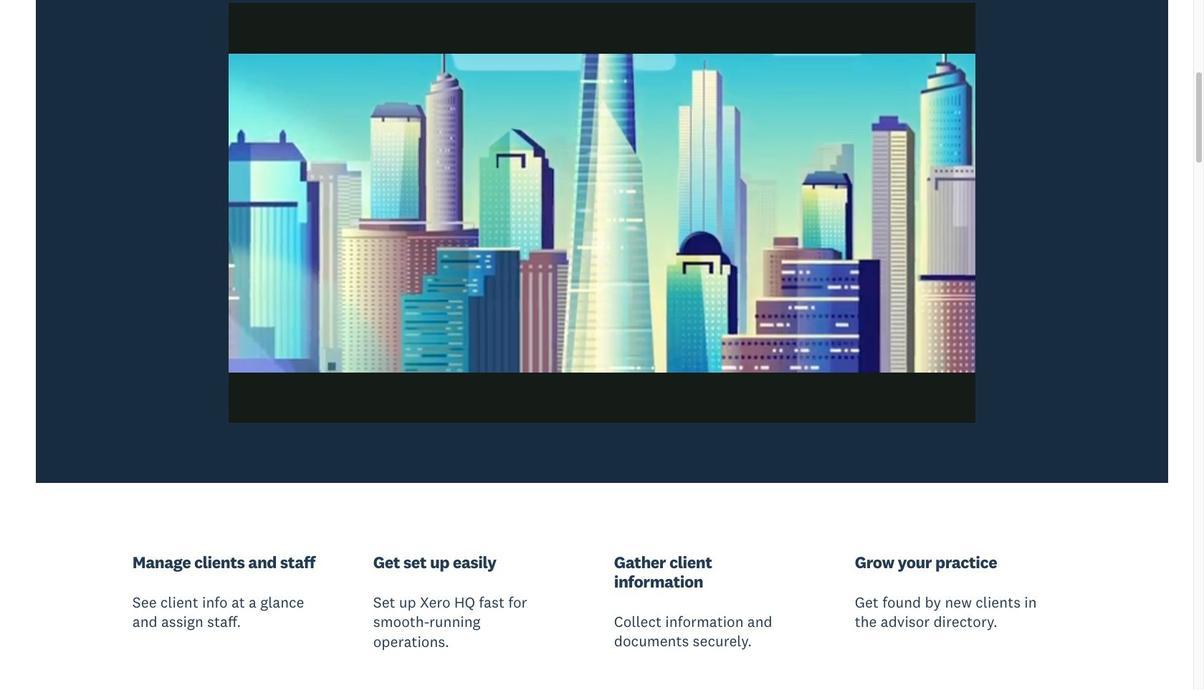 Task type: locate. For each thing, give the bounding box(es) containing it.
video player region
[[229, 3, 976, 423]]



Task type: vqa. For each thing, say whether or not it's contained in the screenshot.
3.95
no



